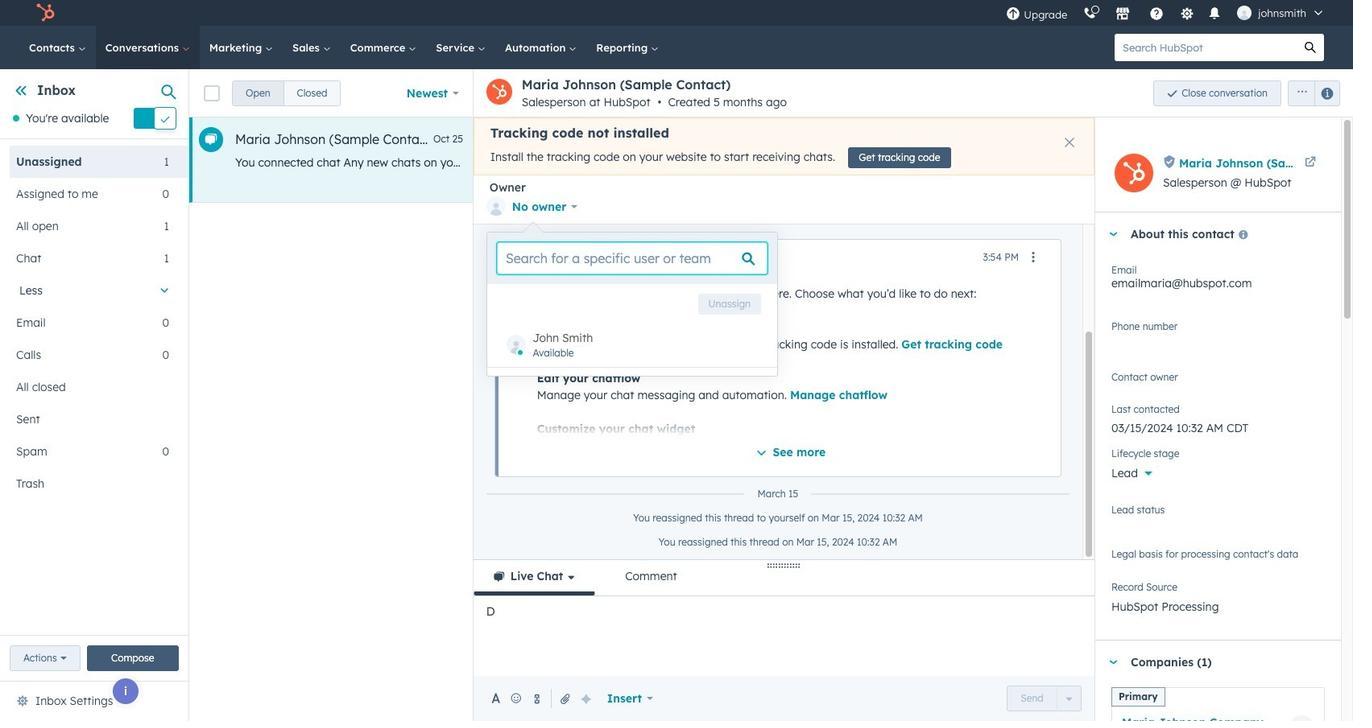Task type: describe. For each thing, give the bounding box(es) containing it.
Search for a specific user or team search field
[[497, 242, 768, 275]]

-- text field
[[1112, 413, 1325, 439]]

caret image
[[1108, 232, 1118, 236]]

Search HubSpot search field
[[1115, 34, 1297, 61]]

2 horizontal spatial group
[[1282, 80, 1340, 106]]

1 horizontal spatial group
[[1007, 686, 1082, 712]]

live chat from maria johnson (sample contact) with context you connected chat
any new chats on your website will appear here. choose what you'd like to do next:

try it out 
send a test chat from any page where the tracking code is installed: https://app.hubs row
[[189, 118, 1291, 203]]



Task type: vqa. For each thing, say whether or not it's contained in the screenshot.
the No owner "popup button" to the bottom
no



Task type: locate. For each thing, give the bounding box(es) containing it.
list box
[[487, 284, 777, 376]]

main content
[[189, 69, 1353, 722]]

alert
[[473, 118, 1095, 176]]

caret image
[[1108, 661, 1118, 665]]

john smith image
[[1238, 6, 1252, 20]]

menu
[[998, 0, 1334, 26]]

None text field
[[1112, 318, 1325, 350]]

0 horizontal spatial group
[[232, 80, 341, 106]]

group
[[232, 80, 341, 106], [1282, 80, 1340, 106], [1007, 686, 1082, 712]]

close image
[[1065, 138, 1075, 147]]

marketplaces image
[[1116, 7, 1130, 22]]

you're available image
[[13, 115, 19, 122]]

None button
[[232, 80, 284, 106], [283, 80, 341, 106], [232, 80, 284, 106], [283, 80, 341, 106]]



